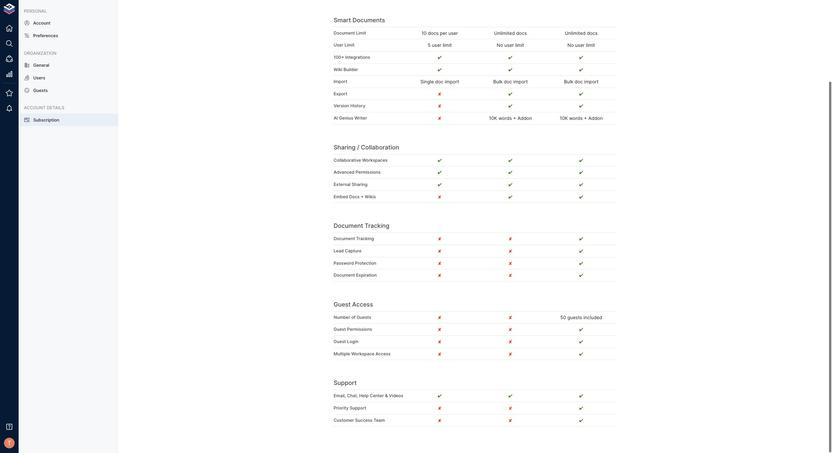 Task type: vqa. For each thing, say whether or not it's contained in the screenshot.
Workspaces
yes



Task type: locate. For each thing, give the bounding box(es) containing it.
1 vertical spatial document tracking
[[334, 236, 374, 241]]

0 vertical spatial permissions
[[356, 170, 381, 175]]

1 document tracking from the top
[[334, 222, 389, 229]]

2 guest from the top
[[334, 327, 346, 332]]

0 vertical spatial guests
[[33, 88, 48, 93]]

10k words + addon
[[489, 115, 532, 121], [560, 115, 603, 121]]

sharing down advanced permissions
[[352, 182, 368, 187]]

2 horizontal spatial +
[[584, 115, 587, 121]]

bulk
[[493, 79, 503, 84], [564, 79, 573, 84]]

guest access
[[334, 301, 373, 308]]

smart
[[334, 16, 351, 23]]

0 horizontal spatial no
[[497, 42, 503, 48]]

2 horizontal spatial docs
[[587, 30, 598, 36]]

of
[[351, 315, 356, 320]]

0 horizontal spatial 10k words + addon
[[489, 115, 532, 121]]

unlimited docs
[[494, 30, 527, 36], [565, 30, 598, 36]]

email, chat, help center & videos
[[334, 393, 403, 398]]

user
[[449, 30, 458, 36], [432, 42, 442, 48], [504, 42, 514, 48], [575, 42, 585, 48]]

addon
[[518, 115, 532, 121], [588, 115, 603, 121]]

external
[[334, 182, 351, 187]]

1 10k from the left
[[489, 115, 497, 121]]

1 horizontal spatial limit
[[515, 42, 524, 48]]

2 10k from the left
[[560, 115, 568, 121]]

✔
[[438, 54, 442, 60], [509, 54, 513, 60], [579, 54, 583, 60], [438, 67, 442, 72], [509, 67, 513, 72], [579, 67, 583, 72], [509, 91, 513, 97], [579, 91, 583, 97], [509, 103, 513, 109], [579, 103, 583, 109], [438, 157, 442, 163], [509, 157, 513, 163], [579, 157, 583, 163], [438, 170, 442, 175], [509, 170, 513, 175], [579, 170, 583, 175], [438, 182, 442, 187], [509, 182, 513, 187], [579, 182, 583, 187], [509, 194, 513, 199], [579, 194, 583, 199], [579, 236, 583, 242], [579, 248, 583, 254], [579, 260, 583, 266], [579, 272, 583, 278], [579, 327, 583, 332], [579, 339, 583, 345], [579, 351, 583, 357], [438, 393, 442, 399], [509, 393, 513, 399], [579, 393, 583, 399], [579, 405, 583, 411], [579, 417, 583, 423]]

3 limit from the left
[[586, 42, 595, 48]]

bulk doc import
[[493, 79, 528, 84], [564, 79, 599, 84]]

permissions down workspaces
[[356, 170, 381, 175]]

2 10k words + addon from the left
[[560, 115, 603, 121]]

0 horizontal spatial docs
[[428, 30, 439, 36]]

sharing
[[334, 144, 356, 151], [352, 182, 368, 187]]

0 vertical spatial limit
[[356, 30, 366, 35]]

0 horizontal spatial unlimited docs
[[494, 30, 527, 36]]

success
[[355, 417, 373, 423]]

sharing up the collaborative in the left top of the page
[[334, 144, 356, 151]]

3 guest from the top
[[334, 339, 346, 344]]

permissions for ✘
[[347, 327, 372, 332]]

doc
[[435, 79, 444, 84], [504, 79, 512, 84], [575, 79, 583, 84]]

1 vertical spatial guest
[[334, 327, 346, 332]]

tracking up capture on the bottom of the page
[[356, 236, 374, 241]]

capture
[[345, 248, 362, 253]]

2 addon from the left
[[588, 115, 603, 121]]

0 horizontal spatial limit
[[443, 42, 452, 48]]

tracking down the wikis
[[365, 222, 389, 229]]

1 vertical spatial limit
[[345, 42, 355, 48]]

0 horizontal spatial import
[[445, 79, 459, 84]]

support up customer success team
[[350, 405, 366, 411]]

no user limit
[[497, 42, 524, 48], [568, 42, 595, 48]]

guests right of
[[357, 315, 371, 320]]

priority
[[334, 405, 349, 411]]

0 horizontal spatial unlimited
[[494, 30, 515, 36]]

workspace
[[351, 351, 374, 356]]

2 no user limit from the left
[[568, 42, 595, 48]]

limit for 5 user limit
[[345, 42, 355, 48]]

1 unlimited docs from the left
[[494, 30, 527, 36]]

help
[[359, 393, 369, 398]]

guests down users
[[33, 88, 48, 93]]

1 horizontal spatial docs
[[516, 30, 527, 36]]

1 horizontal spatial bulk doc import
[[564, 79, 599, 84]]

guests link
[[19, 84, 118, 97]]

0 vertical spatial guest
[[334, 301, 351, 308]]

customer
[[334, 417, 354, 423]]

1 horizontal spatial 10k words + addon
[[560, 115, 603, 121]]

2 document tracking from the top
[[334, 236, 374, 241]]

1 horizontal spatial access
[[376, 351, 391, 356]]

0 vertical spatial tracking
[[365, 222, 389, 229]]

tracking
[[365, 222, 389, 229], [356, 236, 374, 241]]

2 horizontal spatial import
[[584, 79, 599, 84]]

1 horizontal spatial import
[[514, 79, 528, 84]]

1 horizontal spatial limit
[[356, 30, 366, 35]]

ai genius writer
[[334, 115, 367, 121]]

advanced
[[334, 170, 354, 175]]

1 words from the left
[[499, 115, 512, 121]]

0 horizontal spatial no user limit
[[497, 42, 524, 48]]

10 docs per user
[[422, 30, 458, 36]]

details
[[47, 105, 64, 110]]

guest up multiple
[[334, 339, 346, 344]]

subscription
[[33, 117, 59, 122]]

access right workspace
[[376, 351, 391, 356]]

0 horizontal spatial guests
[[33, 88, 48, 93]]

1 horizontal spatial guests
[[357, 315, 371, 320]]

+
[[513, 115, 516, 121], [584, 115, 587, 121], [361, 194, 364, 199]]

writer
[[354, 115, 367, 121]]

limit down smart documents
[[356, 30, 366, 35]]

2 limit from the left
[[515, 42, 524, 48]]

password protection
[[334, 260, 376, 266]]

2 unlimited docs from the left
[[565, 30, 598, 36]]

1 guest from the top
[[334, 301, 351, 308]]

1 docs from the left
[[428, 30, 439, 36]]

guest for guest login
[[334, 339, 346, 344]]

1 horizontal spatial unlimited
[[565, 30, 586, 36]]

0 horizontal spatial words
[[499, 115, 512, 121]]

1 horizontal spatial addon
[[588, 115, 603, 121]]

permissions
[[356, 170, 381, 175], [347, 327, 372, 332]]

1 horizontal spatial unlimited docs
[[565, 30, 598, 36]]

limit
[[356, 30, 366, 35], [345, 42, 355, 48]]

support up email,
[[334, 379, 357, 386]]

✘
[[438, 91, 441, 97], [438, 103, 441, 109], [438, 115, 441, 121], [438, 194, 441, 199], [438, 236, 441, 242], [509, 236, 512, 242], [438, 248, 441, 254], [509, 248, 512, 254], [438, 260, 441, 266], [509, 260, 512, 266], [438, 272, 441, 278], [509, 272, 512, 278], [438, 315, 441, 320], [509, 315, 512, 320], [438, 327, 441, 332], [509, 327, 512, 332], [438, 339, 441, 345], [509, 339, 512, 345], [438, 351, 441, 357], [509, 351, 512, 357], [438, 405, 441, 411], [509, 405, 512, 411], [438, 417, 441, 423], [509, 417, 512, 423]]

0 horizontal spatial +
[[361, 194, 364, 199]]

access
[[352, 301, 373, 308], [376, 351, 391, 356]]

2 bulk from the left
[[564, 79, 573, 84]]

2 vertical spatial guest
[[334, 339, 346, 344]]

1 no from the left
[[497, 42, 503, 48]]

0 vertical spatial access
[[352, 301, 373, 308]]

docs
[[349, 194, 360, 199]]

0 horizontal spatial addon
[[518, 115, 532, 121]]

guest up number
[[334, 301, 351, 308]]

1 horizontal spatial no
[[568, 42, 574, 48]]

history
[[350, 103, 365, 108]]

organization
[[24, 50, 56, 56]]

0 horizontal spatial bulk
[[493, 79, 503, 84]]

0 horizontal spatial bulk doc import
[[493, 79, 528, 84]]

protection
[[355, 260, 376, 266]]

1 doc from the left
[[435, 79, 444, 84]]

0 vertical spatial document tracking
[[334, 222, 389, 229]]

10k
[[489, 115, 497, 121], [560, 115, 568, 121]]

export
[[334, 91, 347, 96]]

1 horizontal spatial no user limit
[[568, 42, 595, 48]]

words
[[499, 115, 512, 121], [569, 115, 583, 121]]

0 horizontal spatial 10k
[[489, 115, 497, 121]]

2 horizontal spatial doc
[[575, 79, 583, 84]]

import
[[334, 79, 347, 84]]

workspaces
[[362, 157, 388, 163]]

1 horizontal spatial +
[[513, 115, 516, 121]]

/
[[357, 144, 359, 151]]

permissions down of
[[347, 327, 372, 332]]

permissions for ✔
[[356, 170, 381, 175]]

chat,
[[347, 393, 358, 398]]

0 vertical spatial support
[[334, 379, 357, 386]]

import
[[445, 79, 459, 84], [514, 79, 528, 84], [584, 79, 599, 84]]

collaboration
[[361, 144, 399, 151]]

guest for guest access
[[334, 301, 351, 308]]

guest down number
[[334, 327, 346, 332]]

1 horizontal spatial doc
[[504, 79, 512, 84]]

2 horizontal spatial limit
[[586, 42, 595, 48]]

account link
[[19, 17, 118, 29]]

0 horizontal spatial limit
[[345, 42, 355, 48]]

support
[[334, 379, 357, 386], [350, 405, 366, 411]]

unlimited
[[494, 30, 515, 36], [565, 30, 586, 36]]

1 horizontal spatial bulk
[[564, 79, 573, 84]]

account
[[24, 105, 46, 110]]

guest
[[334, 301, 351, 308], [334, 327, 346, 332], [334, 339, 346, 344]]

limit right user
[[345, 42, 355, 48]]

0 horizontal spatial doc
[[435, 79, 444, 84]]

1 vertical spatial permissions
[[347, 327, 372, 332]]

50 guests included
[[560, 315, 602, 320]]

1 horizontal spatial 10k
[[560, 115, 568, 121]]

document tracking
[[334, 222, 389, 229], [334, 236, 374, 241]]

t button
[[2, 436, 17, 450]]

password
[[334, 260, 354, 266]]

access up of
[[352, 301, 373, 308]]

document limit
[[334, 30, 366, 35]]

1 bulk from the left
[[493, 79, 503, 84]]

1 horizontal spatial words
[[569, 115, 583, 121]]



Task type: describe. For each thing, give the bounding box(es) containing it.
embed
[[334, 194, 348, 199]]

1 vertical spatial sharing
[[352, 182, 368, 187]]

3 doc from the left
[[575, 79, 583, 84]]

3 docs from the left
[[587, 30, 598, 36]]

collaborative
[[334, 157, 361, 163]]

account details
[[24, 105, 64, 110]]

2 unlimited from the left
[[565, 30, 586, 36]]

email,
[[334, 393, 346, 398]]

user
[[334, 42, 343, 48]]

1 10k words + addon from the left
[[489, 115, 532, 121]]

document expiration
[[334, 272, 377, 278]]

builder
[[344, 67, 358, 72]]

2 bulk doc import from the left
[[564, 79, 599, 84]]

lead
[[334, 248, 344, 253]]

2 no from the left
[[568, 42, 574, 48]]

5
[[428, 42, 431, 48]]

4 document from the top
[[334, 272, 355, 278]]

customer success team
[[334, 417, 385, 423]]

3 import from the left
[[584, 79, 599, 84]]

1 import from the left
[[445, 79, 459, 84]]

1 vertical spatial tracking
[[356, 236, 374, 241]]

documents
[[353, 16, 385, 23]]

collaborative workspaces
[[334, 157, 388, 163]]

2 docs from the left
[[516, 30, 527, 36]]

ai
[[334, 115, 338, 121]]

100+
[[334, 54, 344, 60]]

guest for guest permissions
[[334, 327, 346, 332]]

personal
[[24, 8, 47, 14]]

videos
[[389, 393, 403, 398]]

2 words from the left
[[569, 115, 583, 121]]

version
[[334, 103, 349, 108]]

general link
[[19, 59, 118, 71]]

0 horizontal spatial access
[[352, 301, 373, 308]]

single doc import
[[420, 79, 459, 84]]

external sharing
[[334, 182, 368, 187]]

1 addon from the left
[[518, 115, 532, 121]]

expiration
[[356, 272, 377, 278]]

1 no user limit from the left
[[497, 42, 524, 48]]

number of guests
[[334, 315, 371, 320]]

embed docs + wikis
[[334, 194, 376, 199]]

advanced permissions
[[334, 170, 381, 175]]

1 vertical spatial guests
[[357, 315, 371, 320]]

10
[[422, 30, 427, 36]]

2 document from the top
[[334, 222, 363, 229]]

2 doc from the left
[[504, 79, 512, 84]]

3 document from the top
[[334, 236, 355, 241]]

integrations
[[345, 54, 370, 60]]

100+ integrations
[[334, 54, 370, 60]]

user limit
[[334, 42, 355, 48]]

lead capture
[[334, 248, 362, 253]]

priority support
[[334, 405, 366, 411]]

2 import from the left
[[514, 79, 528, 84]]

general
[[33, 62, 49, 68]]

&
[[385, 393, 388, 398]]

multiple workspace access
[[334, 351, 391, 356]]

guests
[[567, 315, 582, 320]]

guest login
[[334, 339, 358, 344]]

multiple
[[334, 351, 350, 356]]

center
[[370, 393, 384, 398]]

wiki
[[334, 67, 342, 72]]

guest permissions
[[334, 327, 372, 332]]

single
[[420, 79, 434, 84]]

limit for 10 docs per user
[[356, 30, 366, 35]]

subscription link
[[19, 113, 118, 126]]

smart documents
[[334, 16, 385, 23]]

50
[[560, 315, 566, 320]]

account
[[33, 20, 50, 26]]

5 user limit
[[428, 42, 452, 48]]

users link
[[19, 71, 118, 84]]

number
[[334, 315, 350, 320]]

1 vertical spatial access
[[376, 351, 391, 356]]

users
[[33, 75, 45, 80]]

included
[[584, 315, 602, 320]]

1 unlimited from the left
[[494, 30, 515, 36]]

login
[[347, 339, 358, 344]]

genius
[[339, 115, 353, 121]]

version history
[[334, 103, 365, 108]]

1 bulk doc import from the left
[[493, 79, 528, 84]]

wiki builder
[[334, 67, 358, 72]]

1 vertical spatial support
[[350, 405, 366, 411]]

sharing / collaboration
[[334, 144, 399, 151]]

1 limit from the left
[[443, 42, 452, 48]]

preferences link
[[19, 29, 118, 42]]

team
[[374, 417, 385, 423]]

t
[[7, 439, 11, 447]]

wikis
[[365, 194, 376, 199]]

preferences
[[33, 33, 58, 38]]

1 document from the top
[[334, 30, 355, 35]]

per
[[440, 30, 447, 36]]

0 vertical spatial sharing
[[334, 144, 356, 151]]



